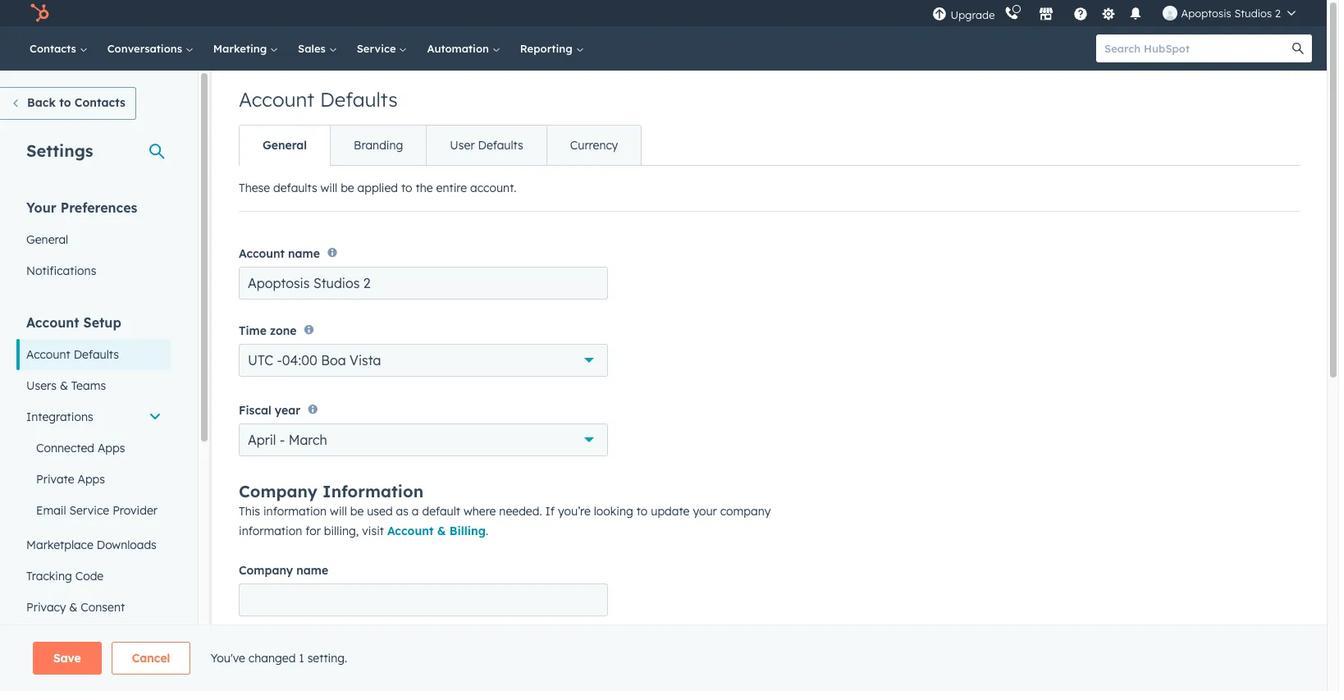 Task type: locate. For each thing, give the bounding box(es) containing it.
you've changed 1 setting.
[[210, 651, 347, 666]]

be left applied at the left top of the page
[[341, 181, 354, 195]]

general inside your preferences element
[[26, 232, 68, 247]]

2 company from the top
[[239, 563, 293, 578]]

menu
[[931, 0, 1307, 26]]

1 vertical spatial to
[[401, 181, 412, 195]]

company for company domain
[[239, 642, 293, 657]]

general link up defaults
[[240, 126, 330, 165]]

0 horizontal spatial general
[[26, 232, 68, 247]]

- for 04:00
[[277, 352, 282, 368]]

2 horizontal spatial defaults
[[478, 138, 523, 153]]

be
[[341, 181, 354, 195], [350, 504, 364, 519]]

Company name text field
[[239, 584, 608, 616]]

service inside account setup element
[[69, 503, 109, 518]]

1 vertical spatial account defaults
[[26, 347, 119, 362]]

applied
[[357, 181, 398, 195]]

-
[[277, 352, 282, 368], [280, 432, 285, 448]]

- right utc
[[277, 352, 282, 368]]

general link
[[240, 126, 330, 165], [16, 224, 172, 255]]

security link
[[16, 623, 172, 654]]

2 horizontal spatial to
[[637, 504, 648, 519]]

0 vertical spatial &
[[60, 378, 68, 393]]

- right april
[[280, 432, 285, 448]]

to left "the"
[[401, 181, 412, 195]]

0 vertical spatial will
[[320, 181, 338, 195]]

company for company information
[[239, 481, 318, 501]]

contacts link
[[20, 26, 97, 71]]

0 vertical spatial account defaults
[[239, 87, 398, 112]]

security
[[26, 631, 70, 646]]

1 horizontal spatial general
[[263, 138, 307, 153]]

Account name text field
[[239, 267, 608, 300]]

& down default
[[437, 524, 446, 538]]

be left used
[[350, 504, 364, 519]]

1 vertical spatial defaults
[[478, 138, 523, 153]]

privacy
[[26, 600, 66, 615]]

1 vertical spatial -
[[280, 432, 285, 448]]

hubspot image
[[30, 3, 49, 23]]

general link for account
[[240, 126, 330, 165]]

0 vertical spatial company
[[239, 481, 318, 501]]

3 company from the top
[[239, 642, 293, 657]]

contacts
[[30, 42, 79, 55], [75, 95, 125, 110]]

& right privacy
[[69, 600, 77, 615]]

vista
[[350, 352, 381, 368]]

email service provider link
[[16, 495, 172, 526]]

account defaults up users & teams
[[26, 347, 119, 362]]

users & teams link
[[16, 370, 172, 401]]

defaults up "branding" link
[[320, 87, 398, 112]]

service right sales link
[[357, 42, 399, 55]]

sales link
[[288, 26, 347, 71]]

defaults right user
[[478, 138, 523, 153]]

name for company name
[[296, 563, 328, 578]]

0 vertical spatial defaults
[[320, 87, 398, 112]]

will up billing, in the bottom of the page
[[330, 504, 347, 519]]

navigation
[[239, 125, 642, 166]]

will
[[320, 181, 338, 195], [330, 504, 347, 519]]

hubspot link
[[20, 3, 62, 23]]

changed
[[249, 651, 296, 666]]

name down defaults
[[288, 246, 320, 261]]

apps
[[98, 441, 125, 455], [78, 472, 105, 487]]

defaults for user defaults link
[[478, 138, 523, 153]]

2
[[1275, 7, 1281, 20]]

1 vertical spatial general link
[[16, 224, 172, 255]]

entire
[[436, 181, 467, 195]]

information up for
[[263, 504, 327, 519]]

account.
[[470, 181, 517, 195]]

1 vertical spatial name
[[296, 563, 328, 578]]

account left setup
[[26, 314, 79, 331]]

settings image
[[1101, 7, 1116, 22]]

april
[[248, 432, 276, 448]]

account defaults link
[[16, 339, 172, 370]]

to inside 'this information will be used as a default where needed. if you're looking to update your company information for billing, visit'
[[637, 504, 648, 519]]

where
[[464, 504, 496, 519]]

defaults inside account defaults link
[[74, 347, 119, 362]]

0 horizontal spatial account defaults
[[26, 347, 119, 362]]

company
[[720, 504, 771, 519]]

billing
[[449, 524, 486, 538]]

marketplaces button
[[1030, 0, 1064, 26]]

0 vertical spatial general
[[263, 138, 307, 153]]

- for march
[[280, 432, 285, 448]]

0 vertical spatial to
[[59, 95, 71, 110]]

0 vertical spatial service
[[357, 42, 399, 55]]

company name
[[239, 563, 328, 578]]

2 vertical spatial defaults
[[74, 347, 119, 362]]

will right defaults
[[320, 181, 338, 195]]

if
[[545, 504, 555, 519]]

1 vertical spatial &
[[437, 524, 446, 538]]

service link
[[347, 26, 417, 71]]

reporting link
[[510, 26, 594, 71]]

settings link
[[1098, 5, 1119, 22]]

& for billing
[[437, 524, 446, 538]]

notifications link
[[16, 255, 172, 286]]

0 vertical spatial name
[[288, 246, 320, 261]]

1 vertical spatial will
[[330, 504, 347, 519]]

utc -04:00 boa vista button
[[239, 344, 608, 376]]

conversations
[[107, 42, 185, 55]]

conversations link
[[97, 26, 203, 71]]

be inside 'this information will be used as a default where needed. if you're looking to update your company information for billing, visit'
[[350, 504, 364, 519]]

0 vertical spatial be
[[341, 181, 354, 195]]

2 vertical spatial company
[[239, 642, 293, 657]]

0 horizontal spatial service
[[69, 503, 109, 518]]

0 horizontal spatial to
[[59, 95, 71, 110]]

04:00
[[282, 352, 317, 368]]

marketplace downloads link
[[16, 529, 172, 561]]

2 vertical spatial to
[[637, 504, 648, 519]]

this information will be used as a default where needed. if you're looking to update your company information for billing, visit
[[239, 504, 771, 538]]

0 horizontal spatial defaults
[[74, 347, 119, 362]]

integrations button
[[16, 401, 172, 433]]

general down your
[[26, 232, 68, 247]]

branding
[[354, 138, 403, 153]]

1 company from the top
[[239, 481, 318, 501]]

service
[[357, 42, 399, 55], [69, 503, 109, 518]]

general link down preferences
[[16, 224, 172, 255]]

&
[[60, 378, 68, 393], [437, 524, 446, 538], [69, 600, 77, 615]]

company down this
[[239, 563, 293, 578]]

time zone
[[239, 323, 297, 338]]

general inside 'navigation'
[[263, 138, 307, 153]]

as
[[396, 504, 409, 519]]

integrations
[[26, 410, 93, 424]]

& right users
[[60, 378, 68, 393]]

information
[[263, 504, 327, 519], [239, 524, 302, 538]]

for
[[305, 524, 321, 538]]

& for teams
[[60, 378, 68, 393]]

defaults up users & teams link
[[74, 347, 119, 362]]

account defaults down sales link
[[239, 87, 398, 112]]

2 horizontal spatial &
[[437, 524, 446, 538]]

service down the private apps link
[[69, 503, 109, 518]]

will inside 'this information will be used as a default where needed. if you're looking to update your company information for billing, visit'
[[330, 504, 347, 519]]

update
[[651, 504, 690, 519]]

1 vertical spatial general
[[26, 232, 68, 247]]

1 vertical spatial service
[[69, 503, 109, 518]]

billing,
[[324, 524, 359, 538]]

defaults inside user defaults link
[[478, 138, 523, 153]]

account defaults
[[239, 87, 398, 112], [26, 347, 119, 362]]

be for applied
[[341, 181, 354, 195]]

company
[[239, 481, 318, 501], [239, 563, 293, 578], [239, 642, 293, 657]]

0 vertical spatial apps
[[98, 441, 125, 455]]

general for account
[[263, 138, 307, 153]]

consent
[[81, 600, 125, 615]]

information
[[323, 481, 424, 501]]

account down "marketing" link
[[239, 87, 314, 112]]

0 horizontal spatial general link
[[16, 224, 172, 255]]

settings
[[26, 140, 93, 161]]

private apps
[[36, 472, 105, 487]]

search image
[[1293, 43, 1304, 54]]

name for account name
[[288, 246, 320, 261]]

0 vertical spatial general link
[[240, 126, 330, 165]]

1 horizontal spatial defaults
[[320, 87, 398, 112]]

account down these
[[239, 246, 285, 261]]

reporting
[[520, 42, 576, 55]]

1 vertical spatial be
[[350, 504, 364, 519]]

to left update
[[637, 504, 648, 519]]

1 horizontal spatial &
[[69, 600, 77, 615]]

search button
[[1284, 34, 1312, 62]]

notifications button
[[1122, 0, 1150, 26]]

1 horizontal spatial to
[[401, 181, 412, 195]]

& for consent
[[69, 600, 77, 615]]

visit
[[362, 524, 384, 538]]

0 vertical spatial -
[[277, 352, 282, 368]]

contacts right back
[[75, 95, 125, 110]]

1 vertical spatial contacts
[[75, 95, 125, 110]]

1 vertical spatial apps
[[78, 472, 105, 487]]

cancel
[[132, 651, 170, 666]]

privacy & consent link
[[16, 592, 172, 623]]

will for information
[[330, 504, 347, 519]]

information down this
[[239, 524, 302, 538]]

fiscal
[[239, 403, 271, 418]]

looking
[[594, 504, 633, 519]]

1 horizontal spatial service
[[357, 42, 399, 55]]

company up this
[[239, 481, 318, 501]]

account up users
[[26, 347, 70, 362]]

1 horizontal spatial general link
[[240, 126, 330, 165]]

general up defaults
[[263, 138, 307, 153]]

apps up the private apps link
[[98, 441, 125, 455]]

to right back
[[59, 95, 71, 110]]

apps up email service provider link
[[78, 472, 105, 487]]

tracking
[[26, 569, 72, 584]]

used
[[367, 504, 393, 519]]

private
[[36, 472, 74, 487]]

1 vertical spatial company
[[239, 563, 293, 578]]

company left 1
[[239, 642, 293, 657]]

notifications image
[[1129, 7, 1144, 22]]

name down for
[[296, 563, 328, 578]]

contacts down hubspot link
[[30, 42, 79, 55]]

2 vertical spatial &
[[69, 600, 77, 615]]

0 horizontal spatial &
[[60, 378, 68, 393]]

0 vertical spatial contacts
[[30, 42, 79, 55]]



Task type: vqa. For each thing, say whether or not it's contained in the screenshot.
banner
no



Task type: describe. For each thing, give the bounding box(es) containing it.
account & billing .
[[387, 524, 489, 538]]

zone
[[270, 323, 297, 338]]

notifications
[[26, 263, 96, 278]]

default
[[422, 504, 460, 519]]

setting.
[[307, 651, 347, 666]]

april - march
[[248, 432, 327, 448]]

email service provider
[[36, 503, 158, 518]]

connected apps link
[[16, 433, 172, 464]]

march
[[289, 432, 327, 448]]

marketplace downloads
[[26, 538, 157, 552]]

1 vertical spatial information
[[239, 524, 302, 538]]

downloads
[[97, 538, 157, 552]]

account setup
[[26, 314, 121, 331]]

apoptosis
[[1181, 7, 1232, 20]]

.
[[486, 524, 489, 538]]

apps for private apps
[[78, 472, 105, 487]]

user defaults
[[450, 138, 523, 153]]

a
[[412, 504, 419, 519]]

these
[[239, 181, 270, 195]]

upgrade
[[951, 8, 995, 21]]

back
[[27, 95, 56, 110]]

account defaults inside account setup element
[[26, 347, 119, 362]]

general for your
[[26, 232, 68, 247]]

Company domain text field
[[239, 662, 608, 691]]

domain
[[296, 642, 340, 657]]

user defaults link
[[426, 126, 546, 165]]

help image
[[1074, 7, 1089, 22]]

marketplaces image
[[1039, 7, 1054, 22]]

company domain
[[239, 642, 340, 657]]

to inside back to contacts link
[[59, 95, 71, 110]]

upgrade image
[[933, 7, 947, 22]]

be for used
[[350, 504, 364, 519]]

currency link
[[546, 126, 641, 165]]

company for company name
[[239, 563, 293, 578]]

will for defaults
[[320, 181, 338, 195]]

setup
[[83, 314, 121, 331]]

account down a
[[387, 524, 434, 538]]

code
[[75, 569, 104, 584]]

1 horizontal spatial account defaults
[[239, 87, 398, 112]]

boa
[[321, 352, 346, 368]]

teams
[[71, 378, 106, 393]]

private apps link
[[16, 464, 172, 495]]

account & billing link
[[387, 524, 486, 538]]

connected
[[36, 441, 94, 455]]

defaults for account defaults link at left
[[74, 347, 119, 362]]

back to contacts
[[27, 95, 125, 110]]

fiscal year
[[239, 403, 300, 418]]

apoptosis studios 2
[[1181, 7, 1281, 20]]

account setup element
[[16, 314, 172, 654]]

user
[[450, 138, 475, 153]]

studios
[[1235, 7, 1272, 20]]

apoptosis studios 2 button
[[1153, 0, 1306, 26]]

your preferences
[[26, 199, 137, 216]]

tara schultz image
[[1163, 6, 1178, 21]]

calling icon image
[[1005, 7, 1020, 21]]

save
[[53, 651, 81, 666]]

marketing link
[[203, 26, 288, 71]]

company information
[[239, 481, 424, 501]]

marketplace
[[26, 538, 93, 552]]

your
[[26, 199, 56, 216]]

marketing
[[213, 42, 270, 55]]

your
[[693, 504, 717, 519]]

time
[[239, 323, 267, 338]]

currency
[[570, 138, 618, 153]]

sales
[[298, 42, 329, 55]]

Search HubSpot search field
[[1096, 34, 1298, 62]]

branding link
[[330, 126, 426, 165]]

users
[[26, 378, 57, 393]]

tracking code link
[[16, 561, 172, 592]]

connected apps
[[36, 441, 125, 455]]

account name
[[239, 246, 320, 261]]

this
[[239, 504, 260, 519]]

needed.
[[499, 504, 542, 519]]

apps for connected apps
[[98, 441, 125, 455]]

help button
[[1067, 0, 1095, 26]]

navigation containing general
[[239, 125, 642, 166]]

these defaults will be applied to the entire account.
[[239, 181, 517, 195]]

tracking code
[[26, 569, 104, 584]]

users & teams
[[26, 378, 106, 393]]

automation link
[[417, 26, 510, 71]]

you're
[[558, 504, 591, 519]]

email
[[36, 503, 66, 518]]

provider
[[113, 503, 158, 518]]

0 vertical spatial information
[[263, 504, 327, 519]]

your preferences element
[[16, 199, 172, 286]]

back to contacts link
[[0, 87, 136, 120]]

calling icon button
[[998, 2, 1026, 24]]

year
[[275, 403, 300, 418]]

menu containing apoptosis studios 2
[[931, 0, 1307, 26]]

general link for your
[[16, 224, 172, 255]]



